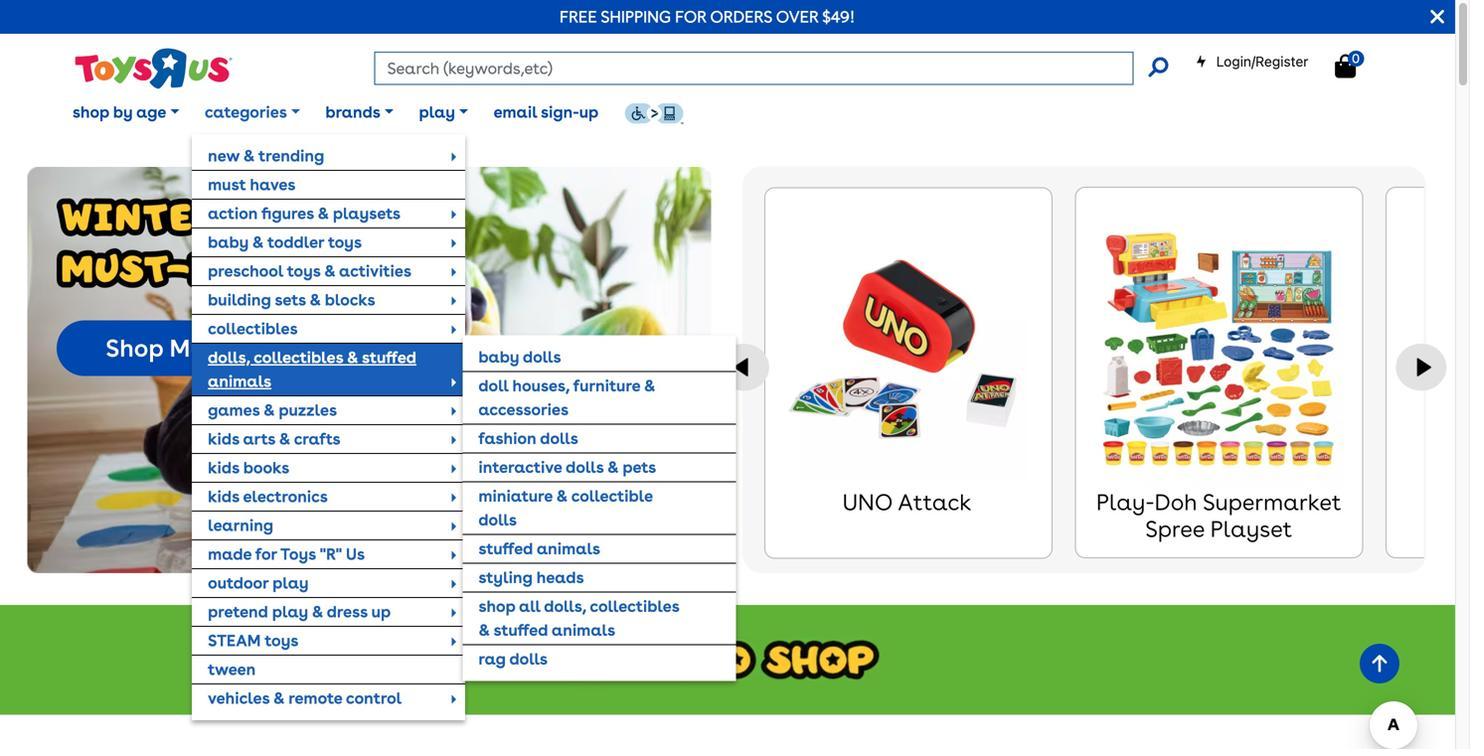 Task type: locate. For each thing, give the bounding box(es) containing it.
0 horizontal spatial baby
[[208, 233, 249, 252]]

baby down action
[[208, 233, 249, 252]]

dolls up houses,
[[523, 347, 561, 367]]

toys
[[328, 233, 362, 252], [287, 261, 321, 281], [265, 631, 299, 651]]

animals up games
[[208, 372, 272, 391]]

1 vertical spatial up
[[372, 602, 391, 622]]

collectibles down building
[[208, 319, 298, 338]]

houses,
[[513, 376, 570, 396]]

1 vertical spatial toys
[[287, 261, 321, 281]]

free shipping for orders over $49! link
[[560, 7, 855, 26]]

& right new
[[243, 146, 255, 165]]

pretend
[[208, 602, 268, 622]]

& right sets
[[310, 290, 321, 310]]

2 vertical spatial kids
[[208, 487, 239, 507]]

up right dress
[[372, 602, 391, 622]]

dolls, collectibles & stuffed animals button
[[192, 344, 466, 396]]

shop inside baby dolls doll houses, furniture & accessories fashion dolls interactive dolls & pets miniature & collectible dolls stuffed animals styling heads shop all dolls, collectibles & stuffed animals rag dolls
[[479, 597, 516, 616]]

1 vertical spatial animals
[[537, 539, 601, 559]]

1 horizontal spatial dolls,
[[544, 597, 586, 616]]

shop by age button
[[60, 88, 192, 137]]

0 vertical spatial baby
[[208, 233, 249, 252]]

collectibles down collectibles dropdown button
[[254, 348, 343, 367]]

email
[[494, 102, 537, 122]]

1 vertical spatial dolls,
[[544, 597, 586, 616]]

None search field
[[375, 52, 1169, 85]]

dolls
[[523, 347, 561, 367], [540, 429, 579, 448], [566, 458, 604, 477], [479, 511, 517, 530], [510, 650, 548, 669]]

& down collectibles dropdown button
[[347, 348, 358, 367]]

vehicles & remote control button
[[192, 685, 466, 713]]

0 horizontal spatial dolls,
[[208, 348, 250, 367]]

1 vertical spatial collectibles
[[254, 348, 343, 367]]

doll houses, furniture & accessories link
[[463, 372, 736, 424]]

age
[[136, 102, 166, 122]]

play button
[[406, 88, 481, 137]]

2 vertical spatial collectibles
[[590, 597, 680, 616]]

baby & toddler toys button
[[192, 229, 466, 256]]

shop down styling at the bottom left of the page
[[479, 597, 516, 616]]

2 vertical spatial stuffed
[[494, 621, 548, 640]]

baby up the doll
[[479, 347, 519, 367]]

& up rag on the left bottom of page
[[479, 621, 490, 640]]

new & trending must haves action figures & playsets baby & toddler toys preschool toys & activities building sets & blocks collectibles
[[208, 146, 412, 338]]

0
[[1353, 51, 1360, 66]]

0 vertical spatial stuffed
[[362, 348, 417, 367]]

shop left the by
[[72, 102, 109, 122]]

stuffed down collectibles dropdown button
[[362, 348, 417, 367]]

& up arts
[[263, 401, 275, 420]]

dolls-collectibles-stuffed-animals menu
[[463, 336, 736, 682]]

0 vertical spatial animals
[[208, 372, 272, 391]]

dolls right rag on the left bottom of page
[[510, 650, 548, 669]]

shop all dolls, collectibles & stuffed animals link
[[463, 593, 736, 645]]

dress
[[327, 602, 368, 622]]

0 horizontal spatial up
[[372, 602, 391, 622]]

animals
[[208, 372, 272, 391], [537, 539, 601, 559], [552, 621, 616, 640]]

play down outdoor play "dropdown button"
[[272, 602, 308, 622]]

menu bar
[[60, 78, 1456, 721]]

stuffed animals link
[[463, 535, 736, 563]]

play right brands dropdown button
[[419, 102, 455, 122]]

0 horizontal spatial shop
[[72, 102, 109, 122]]

0 vertical spatial shop
[[72, 102, 109, 122]]

shopping bag image
[[1336, 54, 1357, 78]]

1 vertical spatial shop
[[479, 597, 516, 616]]

categories
[[205, 102, 287, 122]]

1 horizontal spatial shop
[[479, 597, 516, 616]]

collectibles button
[[192, 315, 466, 343]]

styling heads link
[[463, 564, 736, 592]]

1 horizontal spatial baby
[[479, 347, 519, 367]]

new & trending button
[[192, 142, 466, 170]]

1 vertical spatial baby
[[479, 347, 519, 367]]

2 kids from the top
[[208, 458, 239, 478]]

stuffed inside dolls, collectibles & stuffed animals
[[362, 348, 417, 367]]

0 vertical spatial kids
[[208, 429, 239, 449]]

3 kids from the top
[[208, 487, 239, 507]]

rag
[[479, 650, 506, 669]]

kids
[[208, 429, 239, 449], [208, 458, 239, 478], [208, 487, 239, 507]]

free shipping for orders over $49!
[[560, 7, 855, 26]]

pets
[[623, 458, 656, 477]]

stuffed
[[362, 348, 417, 367], [479, 539, 533, 559], [494, 621, 548, 640]]

made
[[208, 545, 252, 564]]

kids left books
[[208, 458, 239, 478]]

tween link
[[192, 656, 466, 684]]

games
[[208, 401, 260, 420]]

twister hero image desktop image
[[27, 167, 712, 574]]

animals up rag dolls link at the bottom of page
[[552, 621, 616, 640]]

0 vertical spatial toys
[[328, 233, 362, 252]]

free
[[560, 7, 597, 26]]

electronics
[[243, 487, 328, 507]]

animals up heads
[[537, 539, 601, 559]]

dolls down miniature
[[479, 511, 517, 530]]

outdoor play button
[[192, 570, 466, 597]]

action figures & playsets button
[[192, 200, 466, 228]]

building
[[208, 290, 271, 310]]

0 vertical spatial play
[[419, 102, 455, 122]]

over
[[776, 7, 819, 26]]

& right arts
[[279, 429, 290, 449]]

control
[[346, 689, 402, 708]]

0 vertical spatial dolls,
[[208, 348, 250, 367]]

shop inside shop by age dropdown button
[[72, 102, 109, 122]]

dolls,
[[208, 348, 250, 367], [544, 597, 586, 616]]

activities
[[339, 261, 412, 281]]

0 vertical spatial collectibles
[[208, 319, 298, 338]]

play
[[419, 102, 455, 122], [273, 574, 309, 593], [272, 602, 308, 622]]

all
[[519, 597, 541, 616]]

toys down toddler
[[287, 261, 321, 281]]

& right furniture at bottom left
[[644, 376, 656, 396]]

up left this icon serves as a link to download the essential accessibility assistive technology app for individuals with physical disabilities. it is featured as part of our commitment to diversity and inclusion.
[[580, 102, 599, 122]]

up
[[580, 102, 599, 122], [372, 602, 391, 622]]

shop by age
[[72, 102, 166, 122]]

1 vertical spatial kids
[[208, 458, 239, 478]]

dolls, down heads
[[544, 597, 586, 616]]

collectibles down the styling heads link
[[590, 597, 680, 616]]

login/register button
[[1196, 52, 1309, 72]]

animals inside dolls, collectibles & stuffed animals
[[208, 372, 272, 391]]

collectibles inside new & trending must haves action figures & playsets baby & toddler toys preschool toys & activities building sets & blocks collectibles
[[208, 319, 298, 338]]

& down baby & toddler toys popup button on the left of the page
[[324, 261, 336, 281]]

trending
[[259, 146, 324, 165]]

heads
[[537, 568, 584, 588]]

2 vertical spatial toys
[[265, 631, 299, 651]]

0 vertical spatial up
[[580, 102, 599, 122]]

toys right steam
[[265, 631, 299, 651]]

for
[[255, 545, 277, 564]]

by
[[113, 102, 133, 122]]

must haves link
[[192, 171, 466, 199]]

play down toys
[[273, 574, 309, 593]]

kids up learning
[[208, 487, 239, 507]]

1 horizontal spatial up
[[580, 102, 599, 122]]

stuffed down all
[[494, 621, 548, 640]]

& right miniature
[[557, 487, 568, 506]]

& down must haves link
[[318, 204, 329, 223]]

stuffed up styling at the bottom left of the page
[[479, 539, 533, 559]]

go to previous image
[[719, 344, 770, 391]]

dolls, up games
[[208, 348, 250, 367]]

& inside dolls, collectibles & stuffed animals
[[347, 348, 358, 367]]

1 vertical spatial stuffed
[[479, 539, 533, 559]]

this icon serves as a link to download the essential accessibility assistive technology app for individuals with physical disabilities. it is featured as part of our commitment to diversity and inclusion. image
[[624, 103, 684, 125]]

baby inside baby dolls doll houses, furniture & accessories fashion dolls interactive dolls & pets miniature & collectible dolls stuffed animals styling heads shop all dolls, collectibles & stuffed animals rag dolls
[[479, 347, 519, 367]]

kids down games
[[208, 429, 239, 449]]

Enter Keyword or Item No. search field
[[375, 52, 1134, 85]]

baby
[[208, 233, 249, 252], [479, 347, 519, 367]]

building sets & blocks button
[[192, 286, 466, 314]]

toys down "action figures & playsets" popup button
[[328, 233, 362, 252]]



Task type: describe. For each thing, give the bounding box(es) containing it.
collectibles inside baby dolls doll houses, furniture & accessories fashion dolls interactive dolls & pets miniature & collectible dolls stuffed animals styling heads shop all dolls, collectibles & stuffed animals rag dolls
[[590, 597, 680, 616]]

ways to shop image
[[0, 605, 1456, 716]]

fashion dolls link
[[463, 425, 736, 453]]

us
[[346, 545, 365, 564]]

orders
[[711, 7, 773, 26]]

toys
[[281, 545, 316, 564]]

shop must-haves
[[106, 334, 310, 363]]

remote
[[289, 689, 342, 708]]

styling
[[479, 568, 533, 588]]

action
[[208, 204, 258, 223]]

fashion
[[479, 429, 537, 448]]

& left pets on the bottom of page
[[608, 458, 619, 477]]

miniature
[[479, 487, 553, 506]]

toddler
[[268, 233, 324, 252]]

preschool
[[208, 261, 283, 281]]

figures
[[262, 204, 314, 223]]

miniature & collectible dolls link
[[463, 483, 736, 534]]

brands
[[326, 102, 381, 122]]

steam
[[208, 631, 261, 651]]

accessories
[[479, 400, 569, 420]]

arts
[[243, 429, 275, 449]]

new
[[208, 146, 240, 165]]

doll
[[479, 376, 509, 396]]

$49!
[[823, 7, 855, 26]]

learning
[[208, 516, 273, 535]]

shop
[[106, 334, 164, 363]]

haves
[[250, 175, 296, 194]]

& left dress
[[312, 602, 323, 622]]

kids arts & crafts button
[[192, 425, 466, 453]]

"r"
[[320, 545, 342, 564]]

pretend play & dress up button
[[192, 598, 466, 626]]

tween
[[208, 660, 256, 680]]

steam toys button
[[192, 627, 466, 655]]

2 vertical spatial play
[[272, 602, 308, 622]]

collectibles inside dolls, collectibles & stuffed animals
[[254, 348, 343, 367]]

games & puzzles button
[[192, 397, 466, 424]]

brands button
[[313, 88, 406, 137]]

login/register
[[1217, 53, 1309, 70]]

sign-
[[541, 102, 580, 122]]

kids electronics button
[[192, 483, 466, 511]]

made for toys "r" us button
[[192, 541, 466, 569]]

collectible
[[571, 487, 653, 506]]

categories button
[[192, 88, 313, 137]]

for
[[675, 7, 707, 26]]

dolls, inside dolls, collectibles & stuffed animals
[[208, 348, 250, 367]]

close button image
[[1431, 6, 1445, 28]]

puzzles
[[279, 401, 337, 420]]

rag dolls link
[[463, 646, 736, 674]]

& left remote
[[273, 689, 285, 708]]

0 link
[[1336, 51, 1377, 79]]

winter must haves image
[[57, 198, 325, 288]]

interactive dolls & pets link
[[463, 454, 736, 482]]

baby inside new & trending must haves action figures & playsets baby & toddler toys preschool toys & activities building sets & blocks collectibles
[[208, 233, 249, 252]]

kids books button
[[192, 454, 466, 482]]

must
[[208, 175, 246, 194]]

baby dolls doll houses, furniture & accessories fashion dolls interactive dolls & pets miniature & collectible dolls stuffed animals styling heads shop all dolls, collectibles & stuffed animals rag dolls
[[479, 347, 680, 669]]

go to next image
[[1397, 344, 1448, 391]]

vehicles
[[208, 689, 270, 708]]

play inside dropdown button
[[419, 102, 455, 122]]

shop by category menu
[[192, 134, 736, 721]]

sets
[[275, 290, 306, 310]]

dolls, collectibles & stuffed animals
[[208, 348, 417, 391]]

dolls, inside baby dolls doll houses, furniture & accessories fashion dolls interactive dolls & pets miniature & collectible dolls stuffed animals styling heads shop all dolls, collectibles & stuffed animals rag dolls
[[544, 597, 586, 616]]

up inside "games & puzzles kids arts & crafts kids books kids electronics learning made for toys "r" us outdoor play pretend play & dress up steam toys tween vehicles & remote control"
[[372, 602, 391, 622]]

menu bar containing shop by age
[[60, 78, 1456, 721]]

furniture
[[574, 376, 641, 396]]

dolls down accessories in the bottom left of the page
[[540, 429, 579, 448]]

toys inside "games & puzzles kids arts & crafts kids books kids electronics learning made for toys "r" us outdoor play pretend play & dress up steam toys tween vehicles & remote control"
[[265, 631, 299, 651]]

interactive
[[479, 458, 562, 477]]

must-
[[170, 334, 238, 363]]

1 kids from the top
[[208, 429, 239, 449]]

email sign-up
[[494, 102, 599, 122]]

email sign-up link
[[481, 88, 612, 137]]

shipping
[[601, 7, 671, 26]]

dolls down fashion dolls link
[[566, 458, 604, 477]]

blocks
[[325, 290, 375, 310]]

books
[[243, 458, 290, 478]]

baby dolls link
[[463, 344, 736, 371]]

haves
[[238, 334, 310, 363]]

toys r us image
[[73, 46, 232, 91]]

preschool toys & activities button
[[192, 257, 466, 285]]

playsets
[[333, 204, 401, 223]]

outdoor
[[208, 574, 269, 593]]

crafts
[[294, 429, 341, 449]]

& up preschool in the top of the page
[[252, 233, 264, 252]]

learning button
[[192, 512, 466, 540]]

2 vertical spatial animals
[[552, 621, 616, 640]]

1 vertical spatial play
[[273, 574, 309, 593]]



Task type: vqa. For each thing, say whether or not it's contained in the screenshot.
The Baby inside the "new & trending must haves action figures & playsets baby & toddler toys preschool toys & activities building sets & blocks collectibles"
yes



